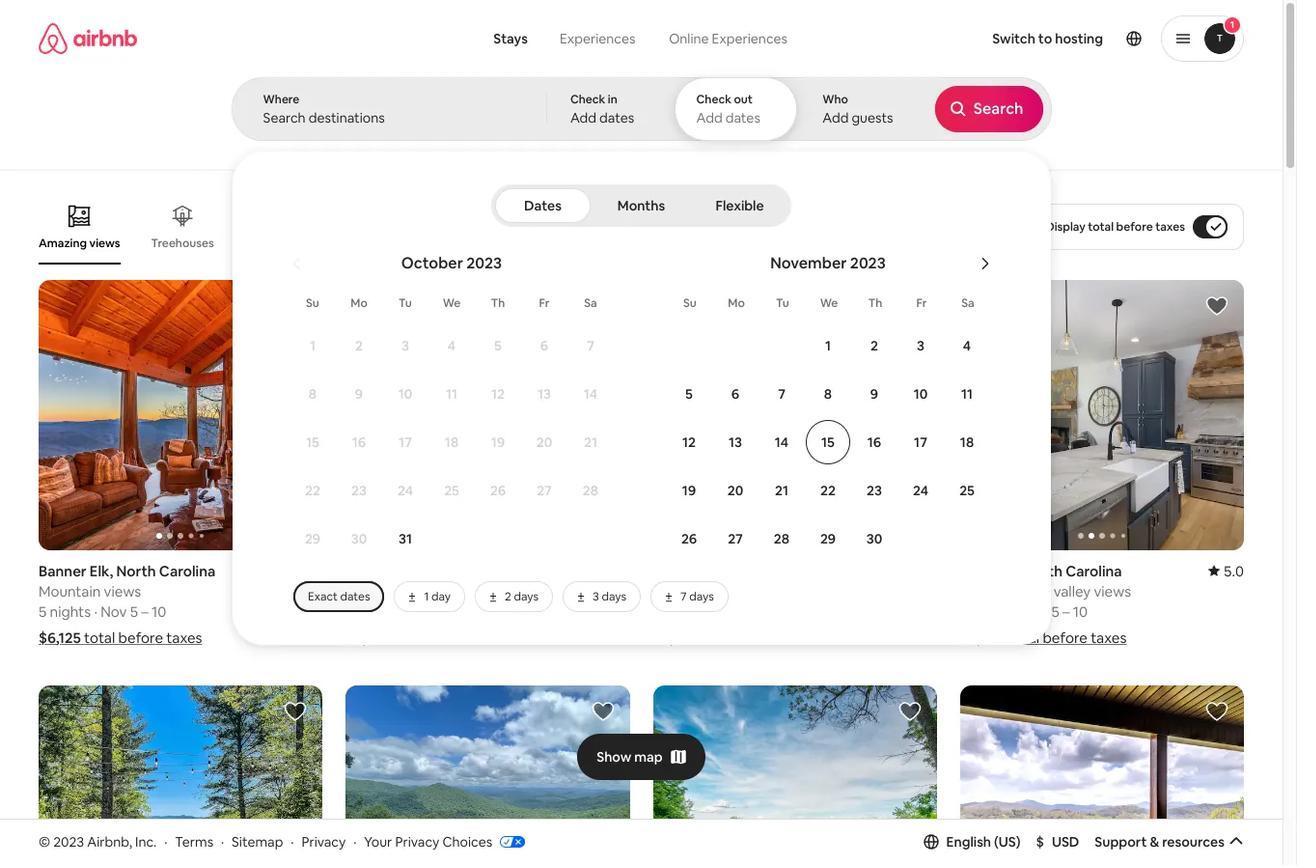 Task type: describe. For each thing, give the bounding box(es) containing it.
2 16 button from the left
[[852, 419, 898, 465]]

1 18 from the left
[[445, 433, 459, 451]]

fort,
[[988, 561, 1020, 580]]

$
[[1036, 833, 1045, 850]]

total inside button
[[1088, 219, 1114, 235]]

dates button
[[495, 188, 591, 223]]

0 horizontal spatial 26 button
[[475, 467, 521, 514]]

– for $3,432
[[1063, 602, 1070, 620]]

north inside boone, north carolina mountain views 5 nights · nov 3 – 8 $2,853 total before taxes
[[704, 561, 743, 580]]

resources
[[1163, 833, 1225, 850]]

choices
[[443, 833, 493, 850]]

profile element
[[835, 0, 1244, 77]]

2 privacy from the left
[[395, 833, 440, 850]]

0 vertical spatial 6 button
[[521, 322, 568, 369]]

3 right 2 days
[[593, 589, 599, 604]]

2 24 button from the left
[[898, 467, 944, 514]]

before inside banner elk, north carolina mountain views 5 nights · nov 5 – 10 $6,125 total before taxes
[[118, 628, 163, 646]]

1 horizontal spatial 7
[[681, 589, 687, 604]]

airbnb,
[[87, 833, 132, 850]]

boone,
[[653, 561, 701, 580]]

12 for the bottom 12 button
[[683, 433, 696, 451]]

1 we from the left
[[443, 295, 461, 311]]

1 10 button from the left
[[382, 371, 429, 417]]

$2,853
[[653, 628, 698, 646]]

2 5.0 from the left
[[1224, 561, 1244, 580]]

1 vertical spatial 26
[[681, 530, 697, 547]]

0 vertical spatial 28 button
[[568, 467, 614, 514]]

switch to hosting
[[993, 30, 1104, 47]]

4 button for october 2023
[[429, 322, 475, 369]]

add to wishlist: seven devils, north carolina image
[[899, 699, 922, 723]]

taxes for boone, north carolina mountain views 5 nights · nov 3 – 8 $2,853 total before taxes
[[784, 628, 820, 646]]

add to wishlist: boone, north carolina image
[[899, 294, 922, 318]]

2 15 button from the left
[[805, 419, 852, 465]]

31
[[399, 530, 412, 547]]

1 16 button from the left
[[336, 419, 382, 465]]

&
[[1150, 833, 1160, 850]]

2 sa from the left
[[962, 295, 975, 311]]

0 vertical spatial 21
[[584, 433, 598, 451]]

stays
[[494, 30, 528, 47]]

1 horizontal spatial 21 button
[[759, 467, 805, 514]]

denver,
[[346, 561, 398, 580]]

1 horizontal spatial 20 button
[[712, 467, 759, 514]]

exact dates
[[308, 589, 370, 604]]

dates for check in add dates
[[600, 109, 635, 126]]

hosting
[[1055, 30, 1104, 47]]

6 for 6 button to the right
[[732, 385, 740, 403]]

check for check out add dates
[[697, 92, 732, 107]]

0 horizontal spatial 26
[[490, 482, 506, 499]]

2023 for ©
[[53, 833, 84, 850]]

1 button for october
[[290, 322, 336, 369]]

1 button
[[1161, 15, 1244, 62]]

privacy link
[[302, 833, 346, 850]]

2 25 button from the left
[[944, 467, 991, 514]]

october
[[401, 253, 463, 273]]

$3,703
[[346, 628, 390, 646]]

15 for 2nd 15 button from right
[[306, 433, 319, 451]]

old fort, north carolina mountain and valley views nov 5 – 10 $3,432 total before taxes
[[960, 561, 1132, 646]]

1 privacy from the left
[[302, 833, 346, 850]]

30 for 1st 30 button from right
[[867, 530, 883, 547]]

carolina inside denver, north carolina lake views 5 nights · nov 1 – 6 $3,703 total before taxes
[[444, 561, 500, 580]]

1 vertical spatial 13 button
[[712, 419, 759, 465]]

map
[[635, 748, 663, 765]]

3 button for november 2023
[[898, 322, 944, 369]]

1 horizontal spatial 13
[[729, 433, 742, 451]]

display total before taxes
[[1046, 219, 1186, 235]]

· inside boone, north carolina mountain views 5 nights · nov 3 – 8 $2,853 total before taxes
[[709, 602, 712, 620]]

2 23 button from the left
[[852, 467, 898, 514]]

2 experiences from the left
[[712, 30, 788, 47]]

experiences inside "button"
[[560, 30, 636, 47]]

terms link
[[175, 833, 213, 850]]

sitemap
[[232, 833, 283, 850]]

1 day
[[424, 589, 451, 604]]

1 sa from the left
[[584, 295, 597, 311]]

guests
[[852, 109, 894, 126]]

· inside denver, north carolina lake views 5 nights · nov 1 – 6 $3,703 total before taxes
[[401, 602, 405, 620]]

– for $3,703
[[447, 602, 454, 620]]

1 mo from the left
[[351, 295, 368, 311]]

2 fr from the left
[[917, 295, 927, 311]]

5 inside boone, north carolina mountain views 5 nights · nov 3 – 8 $2,853 total before taxes
[[653, 602, 661, 620]]

to
[[1039, 30, 1053, 47]]

25 for first 25 "button" from left
[[444, 482, 459, 499]]

before inside display total before taxes button
[[1117, 219, 1153, 235]]

23 for first 23 button from the right
[[867, 482, 882, 499]]

mountain for old
[[960, 582, 1022, 600]]

1 vertical spatial 20
[[728, 482, 744, 499]]

dates
[[524, 197, 562, 214]]

4 button for november 2023
[[944, 322, 991, 369]]

2 9 from the left
[[871, 385, 879, 403]]

2 9 button from the left
[[852, 371, 898, 417]]

carolina inside old fort, north carolina mountain and valley views nov 5 – 10 $3,432 total before taxes
[[1066, 561, 1122, 580]]

your privacy choices link
[[364, 833, 525, 852]]

your privacy choices
[[364, 833, 493, 850]]

nights inside banner elk, north carolina mountain views 5 nights · nov 5 – 10 $6,125 total before taxes
[[50, 602, 91, 620]]

2 18 button from the left
[[944, 419, 991, 465]]

nov for $2,853
[[715, 602, 741, 620]]

1 tu from the left
[[399, 295, 412, 311]]

$3,432
[[960, 628, 1006, 646]]

30 for 2nd 30 button from right
[[351, 530, 367, 547]]

19 for rightmost 19 button
[[682, 482, 696, 499]]

2 17 button from the left
[[898, 419, 944, 465]]

group containing amazing views
[[39, 189, 913, 265]]

0 horizontal spatial 8
[[309, 385, 317, 403]]

check in add dates
[[570, 92, 635, 126]]

31 button
[[382, 516, 429, 562]]

amazing
[[39, 235, 87, 251]]

elk,
[[90, 561, 113, 580]]

exact
[[308, 589, 338, 604]]

1 9 from the left
[[355, 385, 363, 403]]

(us)
[[994, 833, 1021, 850]]

1 horizontal spatial 28 button
[[759, 516, 805, 562]]

display total before taxes button
[[1030, 204, 1244, 250]]

1 8 button from the left
[[290, 371, 336, 417]]

0 vertical spatial 7 button
[[568, 322, 614, 369]]

show
[[597, 748, 632, 765]]

Where field
[[263, 109, 515, 126]]

taxes for old fort, north carolina mountain and valley views nov 5 – 10 $3,432 total before taxes
[[1091, 628, 1127, 646]]

0 horizontal spatial 19 button
[[475, 419, 521, 465]]

where
[[263, 92, 300, 107]]

views inside banner elk, north carolina mountain views 5 nights · nov 5 – 10 $6,125 total before taxes
[[104, 582, 141, 600]]

support
[[1095, 833, 1147, 850]]

out
[[734, 92, 753, 107]]

5 inside old fort, north carolina mountain and valley views nov 5 – 10 $3,432 total before taxes
[[1052, 602, 1060, 620]]

3 days
[[593, 589, 627, 604]]

1 horizontal spatial 27 button
[[712, 516, 759, 562]]

24 for 1st "24" button from the right
[[913, 482, 929, 499]]

months
[[618, 197, 665, 214]]

3 down october
[[402, 337, 409, 354]]

2 11 from the left
[[962, 385, 973, 403]]

add inside who add guests
[[823, 109, 849, 126]]

days for 7 days
[[689, 589, 714, 604]]

0 vertical spatial 13
[[538, 385, 551, 403]]

2 30 button from the left
[[852, 516, 898, 562]]

mountain inside boone, north carolina mountain views 5 nights · nov 3 – 8 $2,853 total before taxes
[[653, 582, 715, 600]]

1 11 from the left
[[446, 385, 458, 403]]

1 horizontal spatial 2
[[505, 589, 512, 604]]

2 18 from the left
[[960, 433, 974, 451]]

months button
[[595, 188, 688, 223]]

carolina inside banner elk, north carolina mountain views 5 nights · nov 5 – 10 $6,125 total before taxes
[[159, 561, 216, 580]]

2 horizontal spatial 7
[[778, 385, 786, 403]]

english (us)
[[947, 833, 1021, 850]]

show map
[[597, 748, 663, 765]]

total for old fort, north carolina mountain and valley views nov 5 – 10 $3,432 total before taxes
[[1009, 628, 1040, 646]]

support & resources
[[1095, 833, 1225, 850]]

stays button
[[478, 19, 543, 58]]

usd
[[1052, 833, 1080, 850]]

© 2023 airbnb, inc. ·
[[39, 833, 167, 850]]

2 for october 2023
[[355, 337, 363, 354]]

2 22 from the left
[[821, 482, 836, 499]]

2 11 button from the left
[[944, 371, 991, 417]]

add for check in add dates
[[570, 109, 597, 126]]

online experiences link
[[652, 19, 805, 58]]

2023 for october
[[467, 253, 502, 273]]

experiences button
[[543, 19, 652, 58]]

english
[[947, 833, 992, 850]]

– inside banner elk, north carolina mountain views 5 nights · nov 5 – 10 $6,125 total before taxes
[[141, 602, 148, 620]]

1 fr from the left
[[539, 295, 550, 311]]

1 9 button from the left
[[336, 371, 382, 417]]

1 vertical spatial 26 button
[[666, 516, 712, 562]]

nov inside banner elk, north carolina mountain views 5 nights · nov 5 – 10 $6,125 total before taxes
[[101, 602, 127, 620]]

2 for november 2023
[[871, 337, 879, 354]]

1 horizontal spatial 6 button
[[712, 371, 759, 417]]

flexible button
[[692, 188, 788, 223]]

flexible
[[716, 197, 764, 214]]

old
[[960, 561, 985, 580]]

2 th from the left
[[869, 295, 883, 311]]

banner
[[39, 561, 87, 580]]

views inside old fort, north carolina mountain and valley views nov 5 – 10 $3,432 total before taxes
[[1094, 582, 1132, 600]]

$6,125
[[39, 628, 81, 646]]

7 days
[[681, 589, 714, 604]]

1 horizontal spatial 7 button
[[759, 371, 805, 417]]

2 button for october 2023
[[336, 322, 382, 369]]

1 16 from the left
[[352, 433, 366, 451]]

6 for the top 6 button
[[540, 337, 549, 354]]

treehouses
[[151, 236, 214, 251]]

show map button
[[578, 733, 705, 780]]

4 for october 2023
[[448, 337, 456, 354]]

0 vertical spatial 12 button
[[475, 371, 521, 417]]

inc.
[[135, 833, 157, 850]]

amazing views
[[39, 235, 120, 251]]

valley
[[1054, 582, 1091, 600]]

october 2023
[[401, 253, 502, 273]]

2 su from the left
[[684, 295, 697, 311]]

2 10 button from the left
[[898, 371, 944, 417]]

nov for $3,432
[[1022, 602, 1049, 620]]

november 2023
[[771, 253, 886, 273]]

1 su from the left
[[306, 295, 319, 311]]

days for 2 days
[[514, 589, 539, 604]]

3 down add to wishlist: boone, north carolina icon
[[917, 337, 925, 354]]

add for check out add dates
[[697, 109, 723, 126]]

1 22 button from the left
[[290, 467, 336, 514]]

0 vertical spatial 14
[[584, 385, 598, 403]]

5 inside denver, north carolina lake views 5 nights · nov 1 – 6 $3,703 total before taxes
[[346, 602, 354, 620]]

19 for left 19 button
[[491, 433, 505, 451]]

5.0 out of 5 average rating image
[[1208, 561, 1244, 580]]

your
[[364, 833, 392, 850]]

1 11 button from the left
[[429, 371, 475, 417]]

0 vertical spatial 14 button
[[568, 371, 614, 417]]



Task type: vqa. For each thing, say whether or not it's contained in the screenshot.
the leftmost AFTER
no



Task type: locate. For each thing, give the bounding box(es) containing it.
views down elk,
[[104, 582, 141, 600]]

2023 right october
[[467, 253, 502, 273]]

who add guests
[[823, 92, 894, 126]]

experiences right the 'online'
[[712, 30, 788, 47]]

5
[[494, 337, 502, 354], [686, 385, 693, 403], [39, 602, 47, 620], [130, 602, 138, 620], [346, 602, 354, 620], [653, 602, 661, 620], [1052, 602, 1060, 620]]

8 inside boone, north carolina mountain views 5 nights · nov 3 – 8 $2,853 total before taxes
[[766, 602, 775, 620]]

1 15 button from the left
[[290, 419, 336, 465]]

privacy left your
[[302, 833, 346, 850]]

2 nights from the left
[[357, 602, 398, 620]]

1 horizontal spatial mo
[[728, 295, 745, 311]]

8 button
[[290, 371, 336, 417], [805, 371, 852, 417]]

0 horizontal spatial 8 button
[[290, 371, 336, 417]]

0 vertical spatial 5 button
[[475, 322, 521, 369]]

1 30 button from the left
[[336, 516, 382, 562]]

0 vertical spatial 7
[[587, 337, 595, 354]]

before down day
[[428, 628, 473, 646]]

north up 1 day
[[401, 561, 441, 580]]

· inside banner elk, north carolina mountain views 5 nights · nov 5 – 10 $6,125 total before taxes
[[94, 602, 97, 620]]

0 horizontal spatial 2 button
[[336, 322, 382, 369]]

0 vertical spatial 19
[[491, 433, 505, 451]]

1 horizontal spatial 2023
[[467, 253, 502, 273]]

0 horizontal spatial 24
[[398, 482, 413, 499]]

total right $2,853 on the bottom right
[[702, 628, 733, 646]]

what can we help you find? tab list
[[478, 19, 652, 58]]

check out add dates
[[697, 92, 761, 126]]

1 25 button from the left
[[429, 467, 475, 514]]

english (us) button
[[923, 833, 1021, 850]]

1 horizontal spatial 5 button
[[666, 371, 712, 417]]

1 vertical spatial 19 button
[[666, 467, 712, 514]]

– inside denver, north carolina lake views 5 nights · nov 1 – 6 $3,703 total before taxes
[[447, 602, 454, 620]]

2 29 from the left
[[821, 530, 836, 547]]

1 inside denver, north carolina lake views 5 nights · nov 1 – 6 $3,703 total before taxes
[[437, 602, 443, 620]]

taxes inside button
[[1156, 219, 1186, 235]]

11
[[446, 385, 458, 403], [962, 385, 973, 403]]

add to wishlist: banner elk, north carolina image
[[284, 294, 307, 318]]

in
[[608, 92, 618, 107]]

mountain inside banner elk, north carolina mountain views 5 nights · nov 5 – 10 $6,125 total before taxes
[[39, 582, 101, 600]]

th down october 2023 at the top left of the page
[[491, 295, 505, 311]]

2 8 button from the left
[[805, 371, 852, 417]]

5 button
[[475, 322, 521, 369], [666, 371, 712, 417]]

3 right the 7 days
[[745, 602, 753, 620]]

0 vertical spatial 19 button
[[475, 419, 521, 465]]

total inside boone, north carolina mountain views 5 nights · nov 3 – 8 $2,853 total before taxes
[[702, 628, 733, 646]]

check left out
[[697, 92, 732, 107]]

2 button for november 2023
[[852, 322, 898, 369]]

1 horizontal spatial 29
[[821, 530, 836, 547]]

0 horizontal spatial 30
[[351, 530, 367, 547]]

1 24 from the left
[[398, 482, 413, 499]]

privacy right your
[[395, 833, 440, 850]]

12
[[491, 385, 505, 403], [683, 433, 696, 451]]

4 – from the left
[[1063, 602, 1070, 620]]

2 15 from the left
[[822, 433, 835, 451]]

1 18 button from the left
[[429, 419, 475, 465]]

5.0
[[609, 561, 630, 580], [1224, 561, 1244, 580]]

experiences up in
[[560, 30, 636, 47]]

0 horizontal spatial 14
[[584, 385, 598, 403]]

2 – from the left
[[447, 602, 454, 620]]

1 horizontal spatial 28
[[774, 530, 790, 547]]

nov inside boone, north carolina mountain views 5 nights · nov 3 – 8 $2,853 total before taxes
[[715, 602, 741, 620]]

denver, north carolina lake views 5 nights · nov 1 – 6 $3,703 total before taxes
[[346, 561, 512, 646]]

tab list containing dates
[[495, 184, 788, 227]]

add down who
[[823, 109, 849, 126]]

total right display
[[1088, 219, 1114, 235]]

tab list inside stays 'tab panel'
[[495, 184, 788, 227]]

1 29 button from the left
[[290, 516, 336, 562]]

add inside "check out add dates"
[[697, 109, 723, 126]]

support & resources button
[[1095, 833, 1244, 850]]

2 29 button from the left
[[805, 516, 852, 562]]

1 add from the left
[[570, 109, 597, 126]]

1 horizontal spatial th
[[869, 295, 883, 311]]

1 north from the left
[[116, 561, 156, 580]]

2 days
[[505, 589, 539, 604]]

1 17 button from the left
[[382, 419, 429, 465]]

add to wishlist: bakersville, north carolina image
[[284, 699, 307, 723]]

24
[[398, 482, 413, 499], [913, 482, 929, 499]]

carolina
[[159, 561, 216, 580], [444, 561, 500, 580], [747, 561, 803, 580], [1066, 561, 1122, 580]]

1 horizontal spatial experiences
[[712, 30, 788, 47]]

1 horizontal spatial check
[[697, 92, 732, 107]]

calendar application
[[255, 233, 1298, 612]]

0 vertical spatial 27
[[537, 482, 552, 499]]

add down experiences "button"
[[570, 109, 597, 126]]

check inside "check out add dates"
[[697, 92, 732, 107]]

15 for second 15 button from the left
[[822, 433, 835, 451]]

1 24 button from the left
[[382, 467, 429, 514]]

0 vertical spatial 20 button
[[521, 419, 568, 465]]

1 horizontal spatial 17
[[914, 433, 928, 451]]

0 horizontal spatial 13
[[538, 385, 551, 403]]

1 horizontal spatial 23 button
[[852, 467, 898, 514]]

we down november 2023
[[820, 295, 838, 311]]

tu
[[399, 295, 412, 311], [776, 295, 790, 311]]

2 nov from the left
[[408, 602, 434, 620]]

total for boone, north carolina mountain views 5 nights · nov 3 – 8 $2,853 total before taxes
[[702, 628, 733, 646]]

21 button
[[568, 419, 614, 465], [759, 467, 805, 514]]

views right the 7 days
[[718, 582, 756, 600]]

3 carolina from the left
[[747, 561, 803, 580]]

terms
[[175, 833, 213, 850]]

3 button for october 2023
[[382, 322, 429, 369]]

1 button for november
[[805, 322, 852, 369]]

7 button
[[568, 322, 614, 369], [759, 371, 805, 417]]

1 25 from the left
[[444, 482, 459, 499]]

$ usd
[[1036, 833, 1080, 850]]

1 days from the left
[[514, 589, 539, 604]]

2 23 from the left
[[867, 482, 882, 499]]

before
[[1117, 219, 1153, 235], [118, 628, 163, 646], [428, 628, 473, 646], [736, 628, 781, 646], [1043, 628, 1088, 646]]

1 horizontal spatial 27
[[728, 530, 743, 547]]

17 for second 17 button
[[914, 433, 928, 451]]

2 vertical spatial 6
[[457, 602, 465, 620]]

1 5.0 from the left
[[609, 561, 630, 580]]

0 vertical spatial 12
[[491, 385, 505, 403]]

11 button
[[429, 371, 475, 417], [944, 371, 991, 417]]

1 2 button from the left
[[336, 322, 382, 369]]

check left in
[[570, 92, 606, 107]]

days for 3 days
[[602, 589, 627, 604]]

dates inside "check out add dates"
[[726, 109, 761, 126]]

0 horizontal spatial fr
[[539, 295, 550, 311]]

1 vertical spatial 6 button
[[712, 371, 759, 417]]

1 button
[[290, 322, 336, 369], [805, 322, 852, 369]]

0 horizontal spatial 20 button
[[521, 419, 568, 465]]

0 vertical spatial 6
[[540, 337, 549, 354]]

total inside old fort, north carolina mountain and valley views nov 5 – 10 $3,432 total before taxes
[[1009, 628, 1040, 646]]

dates
[[600, 109, 635, 126], [726, 109, 761, 126], [340, 589, 370, 604]]

sitemap link
[[232, 833, 283, 850]]

views right valley
[[1094, 582, 1132, 600]]

and
[[1026, 582, 1051, 600]]

12 for topmost 12 button
[[491, 385, 505, 403]]

1 horizontal spatial tu
[[776, 295, 790, 311]]

1 horizontal spatial days
[[602, 589, 627, 604]]

3 button down october
[[382, 322, 429, 369]]

2 mo from the left
[[728, 295, 745, 311]]

before for old fort, north carolina mountain and valley views nov 5 – 10 $3,432 total before taxes
[[1043, 628, 1088, 646]]

views inside group
[[89, 235, 120, 251]]

1 button down november 2023
[[805, 322, 852, 369]]

1 23 button from the left
[[336, 467, 382, 514]]

display
[[1046, 219, 1086, 235]]

0 horizontal spatial 3 button
[[382, 322, 429, 369]]

tab list
[[495, 184, 788, 227]]

nights up $6,125
[[50, 602, 91, 620]]

1 nov from the left
[[101, 602, 127, 620]]

switch to hosting link
[[981, 18, 1115, 59]]

0 horizontal spatial 21 button
[[568, 419, 614, 465]]

3 days from the left
[[689, 589, 714, 604]]

1 inside dropdown button
[[1231, 18, 1235, 31]]

0 horizontal spatial days
[[514, 589, 539, 604]]

0 horizontal spatial 16 button
[[336, 419, 382, 465]]

check inside check in add dates
[[570, 92, 606, 107]]

before inside old fort, north carolina mountain and valley views nov 5 – 10 $3,432 total before taxes
[[1043, 628, 1088, 646]]

22 button
[[290, 467, 336, 514], [805, 467, 852, 514]]

none search field containing october 2023
[[231, 0, 1298, 645]]

1 nights from the left
[[50, 602, 91, 620]]

0 vertical spatial 21 button
[[568, 419, 614, 465]]

nights down lake
[[357, 602, 398, 620]]

dates down denver,
[[340, 589, 370, 604]]

0 horizontal spatial 18 button
[[429, 419, 475, 465]]

0 horizontal spatial privacy
[[302, 833, 346, 850]]

1 horizontal spatial 21
[[775, 482, 789, 499]]

nights for lake
[[357, 602, 398, 620]]

1 th from the left
[[491, 295, 505, 311]]

1 4 from the left
[[448, 337, 456, 354]]

10 inside old fort, north carolina mountain and valley views nov 5 – 10 $3,432 total before taxes
[[1073, 602, 1088, 620]]

1 vertical spatial 12 button
[[666, 419, 712, 465]]

1 vertical spatial 21 button
[[759, 467, 805, 514]]

check for check in add dates
[[570, 92, 606, 107]]

taxes inside old fort, north carolina mountain and valley views nov 5 – 10 $3,432 total before taxes
[[1091, 628, 1127, 646]]

2 check from the left
[[697, 92, 732, 107]]

4 button
[[429, 322, 475, 369], [944, 322, 991, 369]]

1 horizontal spatial 12
[[683, 433, 696, 451]]

0 horizontal spatial 27
[[537, 482, 552, 499]]

november
[[771, 253, 847, 273]]

1 17 from the left
[[399, 433, 412, 451]]

1 horizontal spatial 18
[[960, 433, 974, 451]]

1 horizontal spatial 30 button
[[852, 516, 898, 562]]

– inside boone, north carolina mountain views 5 nights · nov 3 – 8 $2,853 total before taxes
[[756, 602, 763, 620]]

2 mountain from the left
[[653, 582, 715, 600]]

1 29 from the left
[[305, 530, 321, 547]]

nights
[[50, 602, 91, 620], [357, 602, 398, 620], [664, 602, 705, 620]]

mountain for banner
[[39, 582, 101, 600]]

nights up $2,853 on the bottom right
[[664, 602, 705, 620]]

1 horizontal spatial 16 button
[[852, 419, 898, 465]]

0 horizontal spatial 27 button
[[521, 467, 568, 514]]

th
[[491, 295, 505, 311], [869, 295, 883, 311]]

0 horizontal spatial 10 button
[[382, 371, 429, 417]]

2 1 button from the left
[[805, 322, 852, 369]]

north up the 7 days
[[704, 561, 743, 580]]

28
[[583, 482, 599, 499], [774, 530, 790, 547]]

north right elk,
[[116, 561, 156, 580]]

1 horizontal spatial mountain
[[653, 582, 715, 600]]

19
[[491, 433, 505, 451], [682, 482, 696, 499]]

before right $2,853 on the bottom right
[[736, 628, 781, 646]]

1 3 button from the left
[[382, 322, 429, 369]]

0 horizontal spatial 5 button
[[475, 322, 521, 369]]

1 horizontal spatial 9
[[871, 385, 879, 403]]

None search field
[[231, 0, 1298, 645]]

th left add to wishlist: boone, north carolina icon
[[869, 295, 883, 311]]

2 24 from the left
[[913, 482, 929, 499]]

nights for mountain
[[664, 602, 705, 620]]

2 button
[[336, 322, 382, 369], [852, 322, 898, 369]]

taxes inside banner elk, north carolina mountain views 5 nights · nov 5 – 10 $6,125 total before taxes
[[166, 628, 202, 646]]

online
[[669, 30, 709, 47]]

who
[[823, 92, 849, 107]]

26
[[490, 482, 506, 499], [681, 530, 697, 547]]

2 horizontal spatial 2
[[871, 337, 879, 354]]

add
[[570, 109, 597, 126], [697, 109, 723, 126], [823, 109, 849, 126]]

add down online experiences
[[697, 109, 723, 126]]

views inside boone, north carolina mountain views 5 nights · nov 3 – 8 $2,853 total before taxes
[[718, 582, 756, 600]]

1 vertical spatial 6
[[732, 385, 740, 403]]

1 horizontal spatial sa
[[962, 295, 975, 311]]

north
[[116, 561, 156, 580], [401, 561, 441, 580], [704, 561, 743, 580], [1023, 561, 1063, 580]]

1 horizontal spatial 9 button
[[852, 371, 898, 417]]

1 horizontal spatial 16
[[868, 433, 882, 451]]

14 button
[[568, 371, 614, 417], [759, 419, 805, 465]]

1 horizontal spatial dates
[[600, 109, 635, 126]]

10 button
[[382, 371, 429, 417], [898, 371, 944, 417]]

1 horizontal spatial 24
[[913, 482, 929, 499]]

2 horizontal spatial 8
[[824, 385, 832, 403]]

2023 right ©
[[53, 833, 84, 850]]

0 horizontal spatial 13 button
[[521, 371, 568, 417]]

17 for 2nd 17 button from right
[[399, 433, 412, 451]]

28 button
[[568, 467, 614, 514], [759, 516, 805, 562]]

before for boone, north carolina mountain views 5 nights · nov 3 – 8 $2,853 total before taxes
[[736, 628, 781, 646]]

north inside banner elk, north carolina mountain views 5 nights · nov 5 – 10 $6,125 total before taxes
[[116, 561, 156, 580]]

north inside denver, north carolina lake views 5 nights · nov 1 – 6 $3,703 total before taxes
[[401, 561, 441, 580]]

add to wishlist: old fort, north carolina image
[[1206, 294, 1229, 318]]

total inside denver, north carolina lake views 5 nights · nov 1 – 6 $3,703 total before taxes
[[393, 628, 425, 646]]

dates down out
[[726, 109, 761, 126]]

2 30 from the left
[[867, 530, 883, 547]]

1 horizontal spatial 8 button
[[805, 371, 852, 417]]

28 for the top 28 button
[[583, 482, 599, 499]]

online experiences
[[669, 30, 788, 47]]

check
[[570, 92, 606, 107], [697, 92, 732, 107]]

6
[[540, 337, 549, 354], [732, 385, 740, 403], [457, 602, 465, 620]]

total for denver, north carolina lake views 5 nights · nov 1 – 6 $3,703 total before taxes
[[393, 628, 425, 646]]

2 we from the left
[[820, 295, 838, 311]]

nov for $3,703
[[408, 602, 434, 620]]

– inside old fort, north carolina mountain and valley views nov 5 – 10 $3,432 total before taxes
[[1063, 602, 1070, 620]]

3 add from the left
[[823, 109, 849, 126]]

nights inside denver, north carolina lake views 5 nights · nov 1 – 6 $3,703 total before taxes
[[357, 602, 398, 620]]

views
[[89, 235, 120, 251], [104, 582, 141, 600], [380, 582, 417, 600], [718, 582, 756, 600], [1094, 582, 1132, 600]]

2023 right "november" on the right top of the page
[[850, 253, 886, 273]]

before inside denver, north carolina lake views 5 nights · nov 1 – 6 $3,703 total before taxes
[[428, 628, 473, 646]]

1 button down add to wishlist: banner elk, north carolina image on the left
[[290, 322, 336, 369]]

12 button
[[475, 371, 521, 417], [666, 419, 712, 465]]

tu down "november" on the right top of the page
[[776, 295, 790, 311]]

3 mountain from the left
[[960, 582, 1022, 600]]

1 horizontal spatial 30
[[867, 530, 883, 547]]

25 button up old
[[944, 467, 991, 514]]

total right $6,125
[[84, 628, 115, 646]]

2 3 button from the left
[[898, 322, 944, 369]]

23
[[351, 482, 367, 499], [867, 482, 882, 499]]

21
[[584, 433, 598, 451], [775, 482, 789, 499]]

0 horizontal spatial su
[[306, 295, 319, 311]]

2023 for november
[[850, 253, 886, 273]]

6 inside denver, north carolina lake views 5 nights · nov 1 – 6 $3,703 total before taxes
[[457, 602, 465, 620]]

0 horizontal spatial dates
[[340, 589, 370, 604]]

mountain down fort,
[[960, 582, 1022, 600]]

before inside boone, north carolina mountain views 5 nights · nov 3 – 8 $2,853 total before taxes
[[736, 628, 781, 646]]

7
[[587, 337, 595, 354], [778, 385, 786, 403], [681, 589, 687, 604]]

before right display
[[1117, 219, 1153, 235]]

0 horizontal spatial 11
[[446, 385, 458, 403]]

15
[[306, 433, 319, 451], [822, 433, 835, 451]]

4 north from the left
[[1023, 561, 1063, 580]]

1 horizontal spatial 5.0
[[1224, 561, 1244, 580]]

1 horizontal spatial 6
[[540, 337, 549, 354]]

nov inside old fort, north carolina mountain and valley views nov 5 – 10 $3,432 total before taxes
[[1022, 602, 1049, 620]]

2 16 from the left
[[868, 433, 882, 451]]

1 horizontal spatial 19 button
[[666, 467, 712, 514]]

3 button down add to wishlist: boone, north carolina icon
[[898, 322, 944, 369]]

2 carolina from the left
[[444, 561, 500, 580]]

2 22 button from the left
[[805, 467, 852, 514]]

boone, north carolina mountain views 5 nights · nov 3 – 8 $2,853 total before taxes
[[653, 561, 820, 646]]

0 horizontal spatial 2
[[355, 337, 363, 354]]

28 for right 28 button
[[774, 530, 790, 547]]

25
[[444, 482, 459, 499], [960, 482, 975, 499]]

14
[[584, 385, 598, 403], [775, 433, 789, 451]]

4 nov from the left
[[1022, 602, 1049, 620]]

taxes inside denver, north carolina lake views 5 nights · nov 1 – 6 $3,703 total before taxes
[[476, 628, 512, 646]]

add to wishlist: purlear, north carolina image
[[591, 699, 615, 723]]

views inside denver, north carolina lake views 5 nights · nov 1 – 6 $3,703 total before taxes
[[380, 582, 417, 600]]

north inside old fort, north carolina mountain and valley views nov 5 – 10 $3,432 total before taxes
[[1023, 561, 1063, 580]]

before right $6,125
[[118, 628, 163, 646]]

0 horizontal spatial 29
[[305, 530, 321, 547]]

– for $2,853
[[756, 602, 763, 620]]

1 vertical spatial 14
[[775, 433, 789, 451]]

2 4 button from the left
[[944, 322, 991, 369]]

mountain down banner
[[39, 582, 101, 600]]

lake
[[346, 582, 377, 600]]

24 for 2nd "24" button from right
[[398, 482, 413, 499]]

mountain down boone,
[[653, 582, 715, 600]]

stays tab panel
[[231, 77, 1298, 645]]

dates down in
[[600, 109, 635, 126]]

total right $3,432
[[1009, 628, 1040, 646]]

1 30 from the left
[[351, 530, 367, 547]]

1 carolina from the left
[[159, 561, 216, 580]]

1 23 from the left
[[351, 482, 367, 499]]

1 horizontal spatial 26 button
[[666, 516, 712, 562]]

22
[[305, 482, 320, 499], [821, 482, 836, 499]]

0 horizontal spatial 16
[[352, 433, 366, 451]]

carolina inside boone, north carolina mountain views 5 nights · nov 3 – 8 $2,853 total before taxes
[[747, 561, 803, 580]]

3 inside boone, north carolina mountain views 5 nights · nov 3 – 8 $2,853 total before taxes
[[745, 602, 753, 620]]

1 experiences from the left
[[560, 30, 636, 47]]

0 horizontal spatial add
[[570, 109, 597, 126]]

terms · sitemap · privacy ·
[[175, 833, 357, 850]]

fr
[[539, 295, 550, 311], [917, 295, 927, 311]]

taxes inside boone, north carolina mountain views 5 nights · nov 3 – 8 $2,853 total before taxes
[[784, 628, 820, 646]]

·
[[94, 602, 97, 620], [401, 602, 405, 620], [709, 602, 712, 620], [164, 833, 167, 850], [221, 833, 224, 850], [291, 833, 294, 850], [354, 833, 357, 850]]

0 horizontal spatial we
[[443, 295, 461, 311]]

banner elk, north carolina mountain views 5 nights · nov 5 – 10 $6,125 total before taxes
[[39, 561, 216, 646]]

©
[[39, 833, 50, 850]]

25 button up 31 button
[[429, 467, 475, 514]]

0 vertical spatial 20
[[537, 433, 552, 451]]

nights inside boone, north carolina mountain views 5 nights · nov 3 – 8 $2,853 total before taxes
[[664, 602, 705, 620]]

3 nov from the left
[[715, 602, 741, 620]]

before down valley
[[1043, 628, 1088, 646]]

nov inside denver, north carolina lake views 5 nights · nov 1 – 6 $3,703 total before taxes
[[408, 602, 434, 620]]

19 button
[[475, 419, 521, 465], [666, 467, 712, 514]]

1 check from the left
[[570, 92, 606, 107]]

total inside banner elk, north carolina mountain views 5 nights · nov 5 – 10 $6,125 total before taxes
[[84, 628, 115, 646]]

day
[[432, 589, 451, 604]]

25 for second 25 "button" from the left
[[960, 482, 975, 499]]

before for denver, north carolina lake views 5 nights · nov 1 – 6 $3,703 total before taxes
[[428, 628, 473, 646]]

4 carolina from the left
[[1066, 561, 1122, 580]]

3 nights from the left
[[664, 602, 705, 620]]

0 vertical spatial 13 button
[[521, 371, 568, 417]]

we down october 2023 at the top left of the page
[[443, 295, 461, 311]]

0 horizontal spatial sa
[[584, 295, 597, 311]]

tu down october
[[399, 295, 412, 311]]

1 horizontal spatial 3 button
[[898, 322, 944, 369]]

17
[[399, 433, 412, 451], [914, 433, 928, 451]]

2 2 button from the left
[[852, 322, 898, 369]]

24 button
[[382, 467, 429, 514], [898, 467, 944, 514]]

0 horizontal spatial nights
[[50, 602, 91, 620]]

0 horizontal spatial 17
[[399, 433, 412, 451]]

add to wishlist: denver, north carolina image
[[591, 294, 615, 318]]

total right $3,703 at the left bottom of page
[[393, 628, 425, 646]]

0 horizontal spatial 25
[[444, 482, 459, 499]]

2 north from the left
[[401, 561, 441, 580]]

1 horizontal spatial 14 button
[[759, 419, 805, 465]]

taxes for denver, north carolina lake views 5 nights · nov 1 – 6 $3,703 total before taxes
[[476, 628, 512, 646]]

1 vertical spatial 14 button
[[759, 419, 805, 465]]

1 15 from the left
[[306, 433, 319, 451]]

23 for first 23 button from left
[[351, 482, 367, 499]]

1 vertical spatial 28
[[774, 530, 790, 547]]

add to wishlist: banner elk, north carolina image
[[1206, 699, 1229, 723]]

4 for november 2023
[[963, 337, 971, 354]]

10 inside banner elk, north carolina mountain views 5 nights · nov 5 – 10 $6,125 total before taxes
[[152, 602, 166, 620]]

0 horizontal spatial 15 button
[[290, 419, 336, 465]]

1 vertical spatial 27
[[728, 530, 743, 547]]

views right amazing
[[89, 235, 120, 251]]

1 horizontal spatial 25
[[960, 482, 975, 499]]

3 north from the left
[[704, 561, 743, 580]]

1 horizontal spatial 25 button
[[944, 467, 991, 514]]

1 22 from the left
[[305, 482, 320, 499]]

dates for check out add dates
[[726, 109, 761, 126]]

dates inside check in add dates
[[600, 109, 635, 126]]

group
[[39, 189, 913, 265], [39, 280, 323, 550], [346, 280, 630, 550], [653, 280, 937, 550], [677, 280, 1245, 550], [39, 685, 323, 865], [346, 685, 630, 865], [653, 685, 937, 865], [960, 685, 1244, 865]]

1 1 button from the left
[[290, 322, 336, 369]]

6 button
[[521, 322, 568, 369], [712, 371, 759, 417]]

mountain inside old fort, north carolina mountain and valley views nov 5 – 10 $3,432 total before taxes
[[960, 582, 1022, 600]]

2 tu from the left
[[776, 295, 790, 311]]

views down denver,
[[380, 582, 417, 600]]

2 17 from the left
[[914, 433, 928, 451]]

mountain
[[39, 582, 101, 600], [653, 582, 715, 600], [960, 582, 1022, 600]]

switch
[[993, 30, 1036, 47]]

days left the 7 days
[[602, 589, 627, 604]]

1 mountain from the left
[[39, 582, 101, 600]]

days left the 3 days
[[514, 589, 539, 604]]

north up and
[[1023, 561, 1063, 580]]

0 vertical spatial 27 button
[[521, 467, 568, 514]]

days down boone,
[[689, 589, 714, 604]]

0 horizontal spatial mountain
[[39, 582, 101, 600]]

add inside check in add dates
[[570, 109, 597, 126]]

1 4 button from the left
[[429, 322, 475, 369]]



